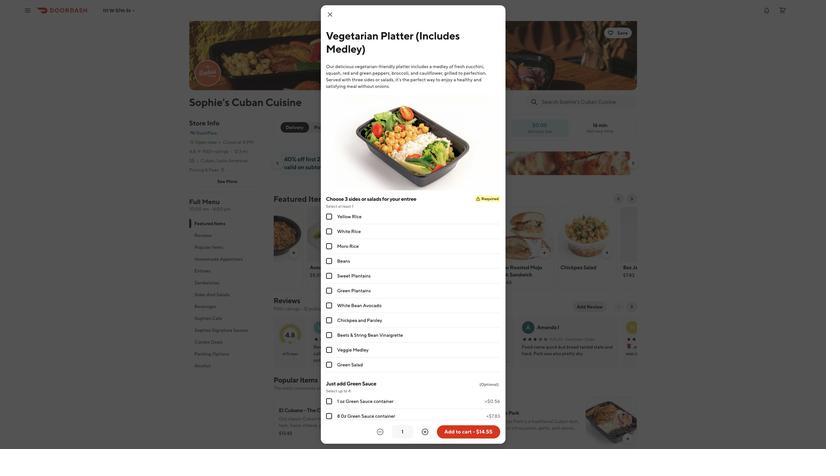 Task type: vqa. For each thing, say whether or not it's contained in the screenshot.
the rightmost Satisfying
yes



Task type: locate. For each thing, give the bounding box(es) containing it.
perfection. down zucchini,
[[464, 71, 487, 76]]

vegetarian for vegetarian platter (includes medley)
[[326, 29, 379, 42]]

0 horizontal spatial • doordash order
[[355, 337, 387, 342]]

order inside 'button'
[[358, 125, 371, 130]]

2 select from the top
[[326, 389, 337, 394]]

perfection. down garlic,
[[534, 433, 557, 438]]

sophies up combo
[[194, 328, 211, 333]]

1 sandwich from the left
[[435, 272, 458, 278]]

1 left oz
[[337, 399, 339, 405]]

8 left pm
[[243, 140, 246, 145]]

3 add item to cart image from the left
[[542, 251, 547, 256]]

for left your
[[382, 196, 389, 203]]

sauce down dishes
[[360, 399, 373, 405]]

classic
[[288, 417, 302, 422]]

doordash right 8/9/23
[[566, 337, 584, 342]]

White RIce checkbox
[[326, 229, 332, 235]]

add item to cart image for slow roasted mojo pork sandwich
[[542, 251, 547, 256]]

vegetarian for vegetarian platter (includes medley) $14.55
[[373, 265, 398, 271]]

featured down valid
[[274, 195, 307, 204]]

delivery inside 16 min delivery time
[[587, 129, 603, 134]]

with down red
[[342, 77, 351, 82]]

green down sweet
[[337, 289, 350, 294]]

roasted for our
[[475, 411, 495, 417]]

entrees
[[194, 269, 211, 274]]

container for 8 0z green sauce container
[[375, 414, 395, 420]]

to
[[458, 71, 463, 76], [436, 77, 440, 82], [347, 156, 352, 163], [344, 389, 347, 394], [456, 429, 461, 436], [502, 433, 506, 438]]

0 horizontal spatial featured
[[194, 221, 213, 227]]

2 add item to cart image from the left
[[479, 251, 484, 256]]

1 vertical spatial 8
[[337, 414, 340, 420]]

for
[[382, 196, 389, 203], [526, 439, 532, 445]]

1 vertical spatial the
[[307, 408, 316, 414]]

• left 12
[[301, 307, 303, 312]]

• doordash order right 8/9/23
[[563, 337, 595, 342]]

increase quantity by 1 image
[[421, 429, 429, 437]]

0 vertical spatial vegetarian
[[326, 29, 379, 42]]

0 vertical spatial up
[[339, 156, 346, 163]]

to left cart
[[456, 429, 461, 436]]

sauce for oz
[[360, 399, 373, 405]]

dashpass
[[196, 131, 217, 136]]

popular items the most commonly ordered items and dishes from this store
[[274, 376, 400, 391]]

green for oz
[[346, 399, 359, 405]]

our
[[326, 64, 334, 69], [279, 417, 287, 422], [463, 420, 472, 425]]

2 plantains from the top
[[351, 289, 371, 294]]

1 vertical spatial chickpea
[[337, 318, 357, 324]]

Veggie Medley checkbox
[[326, 348, 332, 354]]

0 horizontal spatial at
[[238, 140, 242, 145]]

orders
[[321, 156, 338, 163]]

• left 0.3
[[231, 149, 233, 154]]

red
[[343, 71, 350, 76]]

pm
[[246, 140, 254, 145]]

0 horizontal spatial on
[[298, 164, 304, 171]]

(includes up medley
[[415, 29, 460, 42]]

close vegetarian platter (includes medley) image
[[326, 11, 334, 18]]

ratings
[[214, 149, 229, 154], [286, 307, 300, 312]]

pork inside slow roasted mojo pork sandwich $13.43
[[498, 272, 509, 278]]

1 vertical spatial mojo
[[496, 411, 508, 417]]

sauce inside 8oz jar green sauce $7.83
[[656, 265, 670, 271]]

1 inside the just add green sauce group
[[337, 399, 339, 405]]

0 vertical spatial container
[[374, 399, 394, 405]]

roasted up mustard,
[[347, 417, 363, 422]]

sophies inside button
[[194, 316, 211, 322]]

1 horizontal spatial or
[[376, 77, 380, 82]]

and up 'it's'
[[552, 426, 560, 431]]

1 sophies from the top
[[194, 316, 211, 322]]

vegetarian inside vegetarian platter (includes medley)
[[326, 29, 379, 42]]

1 horizontal spatial reviews
[[274, 297, 300, 305]]

subtotals
[[305, 164, 329, 171]]

plantains up green plantains at the left of page
[[351, 274, 371, 279]]

1 horizontal spatial with
[[373, 156, 384, 163]]

1 add item to cart image from the left
[[354, 251, 359, 256]]

0 horizontal spatial 4.8
[[189, 149, 196, 154]]

2 delivery from the left
[[528, 129, 544, 134]]

0 horizontal spatial delivery
[[528, 129, 544, 134]]

0z
[[341, 414, 346, 420]]

0 vertical spatial 1
[[352, 204, 353, 209]]

your
[[390, 196, 400, 203]]

our up squash,
[[326, 64, 334, 69]]

sauce for jar
[[656, 265, 670, 271]]

None checkbox
[[326, 399, 332, 405], [326, 414, 332, 420], [326, 399, 332, 405], [326, 414, 332, 420]]

order down add review button
[[585, 337, 595, 342]]

medley) inside vegetarian platter (includes medley)
[[326, 43, 366, 55]]

bean right string
[[368, 333, 379, 338]]

items up 'commonly'
[[300, 376, 318, 385]]

medley
[[433, 64, 448, 69]]

combo deals button
[[189, 337, 266, 349]]

mojo inside slow roasted mojo pork sandwich $13.43
[[530, 265, 542, 271]]

0 vertical spatial plantains
[[351, 274, 371, 279]]

1 vertical spatial pork
[[509, 411, 519, 417]]

1 horizontal spatial on
[[307, 430, 312, 435]]

1 horizontal spatial for
[[526, 439, 532, 445]]

$13.43
[[435, 280, 449, 286], [498, 280, 512, 286], [279, 431, 292, 437]]

0 horizontal spatial medley)
[[326, 43, 366, 55]]

4.8 up the of 5 stars
[[285, 332, 295, 339]]

mojo
[[530, 265, 542, 271], [496, 411, 508, 417], [502, 420, 513, 425]]

up up $15
[[339, 156, 346, 163]]

parsley
[[367, 318, 382, 324]]

0 vertical spatial bean
[[351, 303, 362, 309]]

previous button of carousel image left valid
[[275, 161, 280, 166]]

0 vertical spatial $14.55
[[373, 280, 387, 286]]

slow roasted mojo pork sandwich image
[[495, 207, 554, 263]]

save button
[[604, 28, 632, 38]]

ratings up latin
[[214, 149, 229, 154]]

the
[[274, 386, 282, 391], [307, 408, 316, 414]]

white for white rice
[[337, 229, 350, 235]]

1 vertical spatial 930+
[[274, 307, 285, 312]]

930+ ratings •
[[202, 149, 233, 154]]

featured down am
[[194, 221, 213, 227]]

vegetarian inside vegetarian platter (includes medley) $14.55
[[373, 265, 398, 271]]

for down tender
[[526, 439, 532, 445]]

$14.55 inside button
[[476, 429, 493, 436]]

any
[[533, 439, 540, 445]]

1 right least
[[352, 204, 353, 209]]

0 horizontal spatial salad
[[351, 363, 363, 368]]

h right charlie
[[451, 325, 455, 331]]

order down the 'parsley'
[[376, 337, 387, 342]]

8 left 0z
[[337, 414, 340, 420]]

slow- down 'marinated'
[[474, 433, 485, 438]]

beets
[[337, 333, 349, 338]]

container down this
[[374, 399, 394, 405]]

moro rice
[[337, 244, 359, 249]]

roasted inside slow roasted mojo pork sandwich $13.43
[[510, 265, 529, 271]]

open menu image
[[24, 6, 32, 14]]

is
[[524, 420, 527, 425]]

#1
[[461, 398, 465, 403]]

rice
[[349, 244, 359, 249]]

select inside choose 3 sides or salads for your entree select at least 1
[[326, 204, 337, 209]]

0 vertical spatial featured items
[[274, 195, 329, 204]]

1 select from the top
[[326, 204, 337, 209]]

up down add
[[338, 389, 343, 394]]

salad inside button
[[584, 265, 596, 271]]

ratings down reviews link
[[286, 307, 300, 312]]

1 delivery from the left
[[587, 129, 603, 134]]

1 vertical spatial platter
[[399, 265, 415, 271]]

0.3
[[235, 149, 242, 154]]

sauce left this
[[362, 381, 376, 388]]

Chickpea and Parsley checkbox
[[326, 318, 332, 324]]

1 horizontal spatial featured
[[274, 195, 307, 204]]

0 vertical spatial (includes
[[415, 29, 460, 42]]

1 horizontal spatial satisfying
[[490, 439, 510, 445]]

0 horizontal spatial mojo
[[364, 417, 374, 422]]

items
[[308, 195, 329, 204], [214, 221, 225, 227], [212, 245, 223, 250], [300, 376, 318, 385]]

1 horizontal spatial 930+
[[274, 307, 285, 312]]

it's
[[396, 77, 402, 82]]

of left the "5"
[[282, 352, 286, 357]]

1 vertical spatial up
[[338, 389, 343, 394]]

& inside button
[[205, 168, 208, 173]]

(includes right sweet plantains
[[373, 272, 394, 278]]

2 • doordash order from the left
[[563, 337, 595, 342]]

2 sandwich from the left
[[510, 272, 532, 278]]

baked chicken sandwich image
[[433, 207, 491, 263]]

chickpea
[[561, 265, 583, 271], [337, 318, 357, 324]]

1 horizontal spatial ratings
[[286, 307, 300, 312]]

green plantains
[[337, 289, 371, 294]]

& inside choose 3 sides or salads for your entree group
[[350, 333, 353, 338]]

green right 0z
[[347, 414, 361, 420]]

930+ down reviews link
[[274, 307, 285, 312]]

0 vertical spatial slow
[[498, 265, 509, 271]]

1 horizontal spatial add
[[577, 305, 586, 310]]

1 horizontal spatial mojo
[[377, 423, 388, 429]]

$7.83
[[623, 273, 635, 278]]

doordash for a
[[566, 337, 584, 342]]

add for add review
[[577, 305, 586, 310]]

1 vertical spatial of
[[282, 352, 286, 357]]

5
[[287, 352, 289, 357]]

add left cart
[[444, 429, 455, 436]]

popular inside the "popular items the most commonly ordered items and dishes from this store"
[[274, 376, 299, 385]]

1 vertical spatial rice
[[351, 229, 361, 235]]

40% off first 2 orders up to $10 off with 40welcome, valid on subtotals $15
[[284, 156, 425, 171]]

- inside the el cubano - the cuban our classic cuban features slow-roasted mojo pork, ham, swiss cheese, pickles, mayo, mustard, and mojo sauce served on crispy cuban bread.
[[304, 408, 306, 414]]

h down the next icon
[[630, 325, 635, 331]]

avocado up '$5.59' on the left bottom of page
[[310, 265, 330, 271]]

0 horizontal spatial popular
[[194, 245, 211, 250]]

1 • doordash order from the left
[[355, 337, 387, 342]]

& for pricing
[[205, 168, 208, 173]]

el cubano - the cuban image
[[401, 397, 453, 449]]

previous button of carousel image left next button of carousel icon
[[616, 197, 621, 202]]

to left 4 at the left
[[344, 389, 347, 394]]

1 plantains from the top
[[351, 274, 371, 279]]

1 horizontal spatial avocado
[[363, 303, 382, 309]]

0 vertical spatial -
[[210, 207, 212, 212]]

(optional)
[[480, 383, 499, 388]]

0 vertical spatial &
[[205, 168, 208, 173]]

and inside choose 3 sides or salads for your entree group
[[358, 318, 366, 324]]

$0.00
[[532, 122, 547, 128]]

the left 'most'
[[274, 386, 282, 391]]

a right 'it's'
[[565, 433, 567, 438]]

sides
[[194, 293, 206, 298]]

yellow
[[337, 214, 351, 220]]

vegetarian platter (includes medley) image
[[370, 207, 428, 263]]

served
[[292, 430, 306, 435]]

0 horizontal spatial reviews
[[194, 233, 212, 238]]

info
[[207, 119, 219, 127]]

1 horizontal spatial order
[[376, 337, 387, 342]]

and down in at the bottom of the page
[[482, 439, 490, 445]]

rice right yellow
[[352, 214, 362, 220]]

the up cheese,
[[307, 408, 316, 414]]

• inside reviews 930+ ratings • 12 public reviews
[[301, 307, 303, 312]]

1 horizontal spatial -
[[304, 408, 306, 414]]

served
[[326, 77, 341, 82]]

bean down green plantains at the left of page
[[351, 303, 362, 309]]

1 vertical spatial 1
[[337, 399, 339, 405]]

chickpea inside button
[[561, 265, 583, 271]]

roasted inside the el cubano - the cuban our classic cuban features slow-roasted mojo pork, ham, swiss cheese, pickles, mayo, mustard, and mojo sauce served on crispy cuban bread.
[[347, 417, 363, 422]]

l
[[347, 325, 350, 331]]

(includes inside vegetarian platter (includes medley)
[[415, 29, 460, 42]]

white right white bean avocado option
[[337, 303, 350, 309]]

sophies inside button
[[194, 328, 211, 333]]

$14.55 for vegetarian platter (includes medley) $14.55
[[373, 280, 387, 286]]

1 vertical spatial roasted
[[485, 433, 501, 438]]

$13.43 inside baked chicken sandwich $13.43
[[435, 280, 449, 286]]

it's
[[558, 433, 564, 438]]

platter for vegetarian platter (includes medley)
[[381, 29, 413, 42]]

items up yellow rice checkbox
[[308, 195, 329, 204]]

1 horizontal spatial delivery
[[587, 129, 603, 134]]

$17.91
[[463, 434, 475, 439]]

of up grilled
[[449, 64, 454, 69]]

pork for sandwich
[[498, 272, 509, 278]]

and right add
[[347, 386, 355, 391]]

0 vertical spatial perfection.
[[464, 71, 487, 76]]

select down choose
[[326, 204, 337, 209]]

0 vertical spatial popular
[[194, 245, 211, 250]]

baked chicken sandwich $13.43
[[435, 265, 470, 286]]

or down peppers,
[[376, 77, 380, 82]]

notification bell image
[[763, 6, 771, 14]]

to left $10
[[347, 156, 352, 163]]

items up homemade appetizers
[[212, 245, 223, 250]]

1 horizontal spatial our
[[326, 64, 334, 69]]

$14.55 for add to cart - $14.55
[[476, 429, 493, 436]]

plantains up white bean avocado
[[351, 289, 371, 294]]

0 horizontal spatial of
[[282, 352, 286, 357]]

fees
[[209, 168, 219, 173]]

avocado $5.59
[[310, 265, 330, 278]]

order for a
[[585, 337, 595, 342]]

0 vertical spatial medley)
[[326, 43, 366, 55]]

avocado image
[[307, 207, 366, 263]]

1 inside choose 3 sides or salads for your entree select at least 1
[[352, 204, 353, 209]]

add
[[577, 305, 586, 310], [444, 429, 455, 436]]

0 horizontal spatial with
[[342, 77, 351, 82]]

liked
[[476, 398, 487, 403]]

container up the decrease quantity by 1 icon
[[375, 414, 395, 420]]

1 vertical spatial roasted
[[475, 411, 495, 417]]

green right oz
[[346, 399, 359, 405]]

green for 0z
[[347, 414, 361, 420]]

delivery left time on the right top
[[587, 129, 603, 134]]

sauce
[[279, 430, 291, 435]]

sophie's cuban cuisine
[[189, 96, 302, 109]]

12
[[304, 307, 308, 312]]

sweet plantains
[[337, 274, 371, 279]]

1 vertical spatial sides
[[349, 196, 360, 203]]

sandwiches button
[[189, 277, 266, 289]]

featured inside featured items heading
[[274, 195, 307, 204]]

sandwich inside slow roasted mojo pork sandwich $13.43
[[510, 272, 532, 278]]

vegetarian platter (includes medley) $14.55
[[373, 265, 415, 286]]

mojo down "pork,"
[[377, 423, 388, 429]]

Beans checkbox
[[326, 259, 332, 265]]

930+ inside reviews 930+ ratings • 12 public reviews
[[274, 307, 285, 312]]

or left the 'salads'
[[361, 196, 366, 203]]

up inside 40% off first 2 orders up to $10 off with 40welcome, valid on subtotals $15
[[339, 156, 346, 163]]

1 horizontal spatial chickpea
[[561, 265, 583, 271]]

chicken
[[451, 265, 470, 271]]

traditional
[[532, 420, 553, 425]]

0 vertical spatial platter
[[381, 29, 413, 42]]

0 horizontal spatial 1
[[337, 399, 339, 405]]

White Bean Avocado checkbox
[[326, 303, 332, 309]]

next button of carousel image
[[629, 197, 634, 202]]

bean
[[351, 303, 362, 309], [368, 333, 379, 338]]

0 vertical spatial featured
[[274, 195, 307, 204]]

1 horizontal spatial 4.8
[[285, 332, 295, 339]]

and down "pork,"
[[369, 423, 377, 429]]

sides up 'without' at top left
[[364, 77, 375, 82]]

0 vertical spatial or
[[376, 77, 380, 82]]

add item to cart image
[[354, 251, 359, 256], [479, 251, 484, 256], [542, 251, 547, 256]]

green for add
[[347, 381, 361, 388]]

doordash up the medley
[[357, 337, 375, 342]]

plantains for sweet plantains
[[351, 274, 371, 279]]

0 vertical spatial previous button of carousel image
[[275, 161, 280, 166]]

platter
[[396, 64, 410, 69]]

1 horizontal spatial slow-
[[474, 433, 485, 438]]

slow for sandwich
[[498, 265, 509, 271]]

1 horizontal spatial salad
[[584, 265, 596, 271]]

add inside vegetarian platter (includes medley) dialog
[[444, 429, 455, 436]]

ham,
[[279, 423, 289, 429]]

2 sophies from the top
[[194, 328, 211, 333]]

1 vertical spatial featured items
[[194, 221, 225, 227]]

1 horizontal spatial • doordash order
[[563, 337, 595, 342]]

and left the 'parsley'
[[358, 318, 366, 324]]

delivery
[[286, 125, 304, 130]]

save
[[618, 30, 628, 36]]

2 vertical spatial roasted
[[483, 420, 501, 425]]

$10
[[353, 156, 363, 163]]

0 horizontal spatial featured items
[[194, 221, 225, 227]]

1 horizontal spatial roasted
[[485, 433, 501, 438]]

111
[[103, 8, 108, 13]]

0 vertical spatial slow-
[[336, 417, 347, 422]]

$14.55 inside vegetarian platter (includes medley) $14.55
[[373, 280, 387, 286]]

0 horizontal spatial 930+
[[202, 149, 213, 154]]

and inside the "popular items the most commonly ordered items and dishes from this store"
[[347, 386, 355, 391]]

pork for our
[[509, 411, 519, 417]]

platter inside vegetarian platter (includes medley) $14.55
[[399, 265, 415, 271]]

plantains for green plantains
[[351, 289, 371, 294]]

items inside button
[[212, 245, 223, 250]]

am
[[203, 207, 209, 212]]

1 horizontal spatial off
[[364, 156, 372, 163]]

chickpea inside choose 3 sides or salads for your entree group
[[337, 318, 357, 324]]

alcohol
[[194, 364, 211, 369]]

on inside 40% off first 2 orders up to $10 off with 40welcome, valid on subtotals $15
[[298, 164, 304, 171]]

charlie
[[433, 325, 450, 331]]

Item Search search field
[[542, 99, 632, 106]]

930+ up 'cuban,'
[[202, 149, 213, 154]]

green inside just add green sauce select up to 4
[[347, 381, 361, 388]]

reviews inside button
[[194, 233, 212, 238]]

0 vertical spatial white
[[337, 229, 350, 235]]

0 vertical spatial rice
[[352, 214, 362, 220]]

perfection. inside slow roasted mojo pork our slow roasted mojo pork is a traditional cuban dish, marinated in a blend of citrus juices, garlic, and spices, then slow-roasted to juicy, tender perfection. it's a flavorful and satisfying option for any meal.
[[534, 433, 557, 438]]

sophies signature sauces
[[194, 328, 248, 333]]

select promotional banner element
[[446, 175, 465, 187]]

1 horizontal spatial &
[[350, 333, 353, 338]]

see more
[[217, 179, 238, 184]]

0 vertical spatial roasted
[[347, 417, 363, 422]]

with right $10
[[373, 156, 384, 163]]

1 horizontal spatial (includes
[[415, 29, 460, 42]]

1 vertical spatial previous button of carousel image
[[616, 197, 621, 202]]

4.8
[[189, 149, 196, 154], [285, 332, 295, 339]]

container for 1 oz green sauce container
[[374, 399, 394, 405]]

(includes inside vegetarian platter (includes medley) $14.55
[[373, 272, 394, 278]]

add item to cart image
[[291, 251, 296, 256], [416, 251, 422, 256], [604, 251, 610, 256], [441, 437, 446, 442], [625, 437, 630, 442]]

items
[[334, 386, 346, 391]]

ratings inside reviews 930+ ratings • 12 public reviews
[[286, 307, 300, 312]]

popular up homemade
[[194, 245, 211, 250]]

sides and salads button
[[189, 289, 266, 301]]

salad inside group
[[351, 363, 363, 368]]

green right jar on the right of page
[[641, 265, 655, 271]]

slow inside slow roasted mojo pork sandwich $13.43
[[498, 265, 509, 271]]

moro
[[337, 244, 349, 249]]

4.8 up $$
[[189, 149, 196, 154]]

popular inside popular items button
[[194, 245, 211, 250]]

select down just
[[326, 389, 337, 394]]

dishes
[[355, 386, 369, 391]]

el cubano - the cuban our classic cuban features slow-roasted mojo pork, ham, swiss cheese, pickles, mayo, mustard, and mojo sauce served on crispy cuban bread.
[[279, 408, 388, 435]]

and inside the el cubano - the cuban our classic cuban features slow-roasted mojo pork, ham, swiss cheese, pickles, mayo, mustard, and mojo sauce served on crispy cuban bread.
[[369, 423, 377, 429]]

public
[[309, 307, 322, 312]]

satisfying down the blend
[[490, 439, 510, 445]]

medley) for vegetarian platter (includes medley)
[[326, 43, 366, 55]]

platter inside vegetarian platter (includes medley)
[[381, 29, 413, 42]]

popular for popular items
[[194, 245, 211, 250]]

0 horizontal spatial or
[[361, 196, 366, 203]]

2 doordash from the left
[[566, 337, 584, 342]]

40%
[[284, 156, 296, 163]]

0 vertical spatial add
[[577, 305, 586, 310]]

sauce inside just add green sauce select up to 4
[[362, 381, 376, 388]]

sauce right jar on the right of page
[[656, 265, 670, 271]]

1 vertical spatial medley)
[[395, 272, 414, 278]]

cuban
[[231, 96, 264, 109], [317, 408, 332, 414], [303, 417, 317, 422], [554, 420, 568, 425], [326, 430, 341, 435]]

our up 'marinated'
[[463, 420, 472, 425]]

1 white from the top
[[337, 229, 350, 235]]

1 horizontal spatial the
[[307, 408, 316, 414]]

reviews for reviews
[[194, 233, 212, 238]]

reviews inside reviews 930+ ratings • 12 public reviews
[[274, 297, 300, 305]]

green inside 8oz jar green sauce $7.83
[[641, 265, 655, 271]]

sandwich
[[435, 272, 458, 278], [510, 272, 532, 278]]

1 vertical spatial reviews
[[274, 297, 300, 305]]

choose 3 sides or salads for your entree group
[[326, 196, 500, 373]]

sophies for sophies cafe
[[194, 316, 211, 322]]

0 vertical spatial with
[[342, 77, 351, 82]]

mojo left "pork,"
[[364, 417, 374, 422]]

green
[[359, 71, 372, 76]]

2 vertical spatial mojo
[[502, 420, 513, 425]]

order for v
[[376, 337, 387, 342]]

of inside slow roasted mojo pork our slow roasted mojo pork is a traditional cuban dish, marinated in a blend of citrus juices, garlic, and spices, then slow-roasted to juicy, tender perfection. it's a flavorful and satisfying option for any meal.
[[507, 426, 511, 431]]

1 vertical spatial or
[[361, 196, 366, 203]]

1 horizontal spatial h
[[630, 325, 635, 331]]

1 doordash from the left
[[357, 337, 375, 342]]

0 horizontal spatial sandwich
[[435, 272, 458, 278]]

2 off from the left
[[364, 156, 372, 163]]

off right $10
[[364, 156, 372, 163]]

garlic,
[[538, 426, 551, 431]]

2 white from the top
[[337, 303, 350, 309]]

rice up rice
[[351, 229, 361, 235]]

up inside just add green sauce select up to 4
[[338, 389, 343, 394]]

1 vertical spatial at
[[338, 204, 342, 209]]

sophie's cuban cuisine image
[[189, 21, 637, 90], [195, 61, 220, 86]]

sauce left "pork,"
[[361, 414, 374, 420]]

add left review
[[577, 305, 586, 310]]

0 horizontal spatial ratings
[[214, 149, 229, 154]]

off left 'first'
[[297, 156, 305, 163]]

sauce
[[656, 265, 670, 271], [362, 381, 376, 388], [360, 399, 373, 405], [361, 414, 374, 420]]

8
[[243, 140, 246, 145], [337, 414, 340, 420]]

mojo for our
[[496, 411, 508, 417]]

sides right 3
[[349, 196, 360, 203]]

0 vertical spatial for
[[382, 196, 389, 203]]

medley) inside vegetarian platter (includes medley) $14.55
[[395, 272, 414, 278]]

- inside button
[[473, 429, 475, 436]]

previous button of carousel image
[[275, 161, 280, 166], [616, 197, 621, 202]]

medley)
[[326, 43, 366, 55], [395, 272, 414, 278]]

40welcome,
[[385, 156, 425, 163]]

satisfying down served
[[326, 84, 346, 89]]

swiss
[[290, 423, 301, 429]]

our inside slow roasted mojo pork our slow roasted mojo pork is a traditional cuban dish, marinated in a blend of citrus juices, garlic, and spices, then slow-roasted to juicy, tender perfection. it's a flavorful and satisfying option for any meal.
[[463, 420, 472, 425]]

popular up 'most'
[[274, 376, 299, 385]]



Task type: describe. For each thing, give the bounding box(es) containing it.
Beets & String Bean Vinaigrette checkbox
[[326, 333, 332, 339]]

• right $17.91
[[476, 434, 478, 439]]

oz
[[340, 399, 345, 405]]

beverages button
[[189, 301, 266, 313]]

0 horizontal spatial previous button of carousel image
[[275, 161, 280, 166]]

slow roasted mojo pork image
[[586, 397, 637, 449]]

sauce for 0z
[[361, 414, 374, 420]]

reviews for reviews 930+ ratings • 12 public reviews
[[274, 297, 300, 305]]

group
[[344, 125, 357, 130]]

items up "reviews" button at the left bottom
[[214, 221, 225, 227]]

of inside our delicious vegetarian-friendly platter includes a medley of fresh zucchini, squash, red and green peppers, broccoli, and cauliflower, grilled to perfection. served with three sides or salads, it's the perfect way to enjoy a healthy and satisfying meal without onions.
[[449, 64, 454, 69]]

order methods option group
[[281, 122, 334, 133]]

next button of carousel image
[[630, 161, 636, 166]]

Current quantity is 1 number field
[[396, 429, 409, 436]]

or inside our delicious vegetarian-friendly platter includes a medley of fresh zucchini, squash, red and green peppers, broccoli, and cauliflower, grilled to perfection. served with three sides or salads, it's the perfect way to enjoy a healthy and satisfying meal without onions.
[[376, 77, 380, 82]]

our inside the el cubano - the cuban our classic cuban features slow-roasted mojo pork, ham, swiss cheese, pickles, mayo, mustard, and mojo sauce served on crispy cuban bread.
[[279, 417, 287, 422]]

(includes for vegetarian platter (includes medley) $14.55
[[373, 272, 394, 278]]

Yellow RIce checkbox
[[326, 214, 332, 220]]

delivery inside $0.00 delivery fee
[[528, 129, 544, 134]]

white bean avocado
[[337, 303, 382, 309]]

the inside the "popular items the most commonly ordered items and dishes from this store"
[[274, 386, 282, 391]]

medley) for vegetarian platter (includes medley) $14.55
[[395, 272, 414, 278]]

a right in at the bottom of the page
[[490, 426, 493, 431]]

0 vertical spatial 930+
[[202, 149, 213, 154]]

on inside the el cubano - the cuban our classic cuban features slow-roasted mojo pork, ham, swiss cheese, pickles, mayo, mustard, and mojo sauce served on crispy cuban bread.
[[307, 430, 312, 435]]

white rice
[[337, 229, 361, 235]]

w
[[109, 8, 114, 13]]

cart
[[462, 429, 472, 436]]

111 w 57th st button
[[103, 8, 136, 13]]

1 off from the left
[[297, 156, 305, 163]]

our inside our delicious vegetarian-friendly platter includes a medley of fresh zucchini, squash, red and green peppers, broccoli, and cauliflower, grilled to perfection. served with three sides or salads, it's the perfect way to enjoy a healthy and satisfying meal without onions.
[[326, 64, 334, 69]]

2 vertical spatial slow
[[472, 420, 483, 425]]

and
[[207, 293, 216, 298]]

and up three
[[351, 71, 359, 76]]

vegetarian platter (includes medley)
[[326, 29, 460, 55]]

Delivery radio
[[281, 122, 309, 133]]

8oz jar green sauce $7.83
[[623, 265, 670, 278]]

select inside just add green sauce select up to 4
[[326, 389, 337, 394]]

10:00
[[189, 207, 202, 212]]

min
[[599, 122, 607, 129]]

green right green salad checkbox
[[337, 363, 350, 368]]

a right is
[[528, 420, 531, 425]]

medley
[[353, 348, 369, 353]]

items inside the "popular items the most commonly ordered items and dishes from this store"
[[300, 376, 318, 385]]

citrus
[[512, 426, 523, 431]]

Pickup radio
[[305, 122, 334, 133]]

chickpea salad
[[561, 265, 596, 271]]

0 horizontal spatial avocado
[[310, 265, 330, 271]]

to inside slow roasted mojo pork our slow roasted mojo pork is a traditional cuban dish, marinated in a blend of citrus juices, garlic, and spices, then slow-roasted to juicy, tender perfection. it's a flavorful and satisfying option for any meal.
[[502, 433, 506, 438]]

chickpea for chickpea salad
[[561, 265, 583, 271]]

cafe
[[212, 316, 222, 322]]

see more button
[[189, 176, 265, 187]]

baked
[[435, 265, 450, 271]]

group order button
[[340, 122, 375, 133]]

• right 8/9/23
[[563, 337, 565, 342]]

mojo for sandwich
[[530, 265, 542, 271]]

1 vertical spatial mojo
[[377, 423, 388, 429]]

doordash for v
[[357, 337, 375, 342]]

a
[[526, 325, 530, 331]]

0 items, open order cart image
[[779, 6, 787, 14]]

to inside just add green sauce select up to 4
[[344, 389, 347, 394]]

with inside our delicious vegetarian-friendly platter includes a medley of fresh zucchini, squash, red and green peppers, broccoli, and cauliflower, grilled to perfection. served with three sides or salads, it's the perfect way to enjoy a healthy and satisfying meal without onions.
[[342, 77, 351, 82]]

Sweet Plantains checkbox
[[326, 273, 332, 279]]

0.3 mi
[[235, 149, 248, 154]]

i
[[558, 325, 559, 331]]

items inside heading
[[308, 195, 329, 204]]

salad for chickpea salad
[[584, 265, 596, 271]]

el
[[279, 408, 284, 414]]

v
[[318, 325, 322, 331]]

roasted inside slow roasted mojo pork our slow roasted mojo pork is a traditional cuban dish, marinated in a blend of citrus juices, garlic, and spices, then slow-roasted to juicy, tender perfection. it's a flavorful and satisfying option for any meal.
[[485, 433, 501, 438]]

add item to cart image for 'chickpea salad' image
[[604, 251, 610, 256]]

salads
[[216, 293, 230, 298]]

• right now
[[219, 140, 221, 145]]

green for jar
[[641, 265, 655, 271]]

(includes for vegetarian platter (includes medley)
[[415, 29, 460, 42]]

add item to cart image for avocado
[[354, 251, 359, 256]]

deals
[[211, 340, 223, 345]]

sauces
[[233, 328, 248, 333]]

platter for vegetarian platter (includes medley) $14.55
[[399, 265, 415, 271]]

slow- inside the el cubano - the cuban our classic cuban features slow-roasted mojo pork, ham, swiss cheese, pickles, mayo, mustard, and mojo sauce served on crispy cuban bread.
[[336, 417, 347, 422]]

with inside 40% off first 2 orders up to $10 off with 40welcome, valid on subtotals $15
[[373, 156, 384, 163]]

- inside full menu 10:00 am - 8:00 pm
[[210, 207, 212, 212]]

next image
[[629, 305, 634, 310]]

sauce for add
[[362, 381, 376, 388]]

this
[[380, 386, 388, 391]]

pm
[[224, 207, 231, 212]]

0 horizontal spatial h
[[451, 325, 455, 331]]

to down fresh
[[458, 71, 463, 76]]

add for add to cart - $14.55
[[444, 429, 455, 436]]

a up cauliflower,
[[430, 64, 432, 69]]

store info
[[189, 119, 219, 127]]

slow roasted mojo pork our slow roasted mojo pork is a traditional cuban dish, marinated in a blend of citrus juices, garlic, and spices, then slow-roasted to juicy, tender perfection. it's a flavorful and satisfying option for any meal.
[[463, 411, 579, 445]]

closes
[[223, 140, 237, 145]]

the inside the el cubano - the cuban our classic cuban features slow-roasted mojo pork, ham, swiss cheese, pickles, mayo, mustard, and mojo sauce served on crispy cuban bread.
[[307, 408, 316, 414]]

store
[[189, 119, 206, 127]]

perfection. inside our delicious vegetarian-friendly platter includes a medley of fresh zucchini, squash, red and green peppers, broccoli, and cauliflower, grilled to perfection. served with three sides or salads, it's the perfect way to enjoy a healthy and satisfying meal without onions.
[[464, 71, 487, 76]]

vegetarian platter (includes medley) dialog
[[321, 5, 505, 450]]

rice for yellow rice
[[352, 214, 362, 220]]

options
[[212, 352, 229, 357]]

16
[[593, 122, 598, 129]]

1 horizontal spatial previous button of carousel image
[[616, 197, 621, 202]]

• doordash order for a
[[563, 337, 595, 342]]

• closes at 8 pm
[[219, 140, 254, 145]]

add item to cart image for vegetarian platter (includes medley) image
[[416, 251, 422, 256]]

#1 most liked
[[461, 398, 487, 403]]

yellow rice
[[337, 214, 362, 220]]

• right 6/4/23
[[355, 337, 356, 342]]

pricing & fees button
[[189, 167, 225, 173]]

squash,
[[326, 71, 342, 76]]

or inside choose 3 sides or salads for your entree select at least 1
[[361, 196, 366, 203]]

full
[[189, 198, 201, 206]]

$$
[[189, 158, 195, 164]]

satisfying inside our delicious vegetarian-friendly platter includes a medley of fresh zucchini, squash, red and green peppers, broccoli, and cauliflower, grilled to perfection. served with three sides or salads, it's the perfect way to enjoy a healthy and satisfying meal without onions.
[[326, 84, 346, 89]]

a down grilled
[[454, 77, 456, 82]]

slow- inside slow roasted mojo pork our slow roasted mojo pork is a traditional cuban dish, marinated in a blend of citrus juices, garlic, and spices, then slow-roasted to juicy, tender perfection. it's a flavorful and satisfying option for any meal.
[[474, 433, 485, 438]]

8oz jar green sauce image
[[621, 207, 679, 263]]

• doordash order for v
[[355, 337, 387, 342]]

dish,
[[569, 420, 579, 425]]

100%
[[486, 434, 497, 439]]

1 vertical spatial 4.8
[[285, 332, 295, 339]]

mayo,
[[336, 423, 348, 429]]

• right $$
[[197, 158, 199, 164]]

add item to cart image for moro rice image
[[291, 251, 296, 256]]

just add green sauce group
[[326, 381, 500, 450]]

sandwich inside baked chicken sandwich $13.43
[[435, 272, 458, 278]]

of 5 stars
[[282, 352, 298, 357]]

moro rice image
[[245, 207, 303, 263]]

sides inside our delicious vegetarian-friendly platter includes a medley of fresh zucchini, squash, red and green peppers, broccoli, and cauliflower, grilled to perfection. served with three sides or salads, it's the perfect way to enjoy a healthy and satisfying meal without onions.
[[364, 77, 375, 82]]

and up perfect
[[411, 71, 419, 76]]

amanda i
[[537, 325, 559, 331]]

8 inside the just add green sauce group
[[337, 414, 340, 420]]

beverages
[[194, 304, 216, 310]]

tender
[[519, 433, 533, 438]]

without
[[358, 84, 374, 89]]

roasted for sandwich
[[510, 265, 529, 271]]

friendly
[[379, 64, 395, 69]]

homemade
[[194, 257, 219, 262]]

for inside choose 3 sides or salads for your entree select at least 1
[[382, 196, 389, 203]]

chickpea salad image
[[558, 207, 616, 263]]

up for orders
[[339, 156, 346, 163]]

Green Plantains checkbox
[[326, 288, 332, 294]]

fee
[[545, 129, 552, 134]]

for inside slow roasted mojo pork our slow roasted mojo pork is a traditional cuban dish, marinated in a blend of citrus juices, garlic, and spices, then slow-roasted to juicy, tender perfection. it's a flavorful and satisfying option for any meal.
[[526, 439, 532, 445]]

rice for white rice
[[351, 229, 361, 235]]

featured items heading
[[274, 194, 329, 204]]

to inside button
[[456, 429, 461, 436]]

to inside 40% off first 2 orders up to $10 off with 40welcome, valid on subtotals $15
[[347, 156, 352, 163]]

valid
[[284, 164, 297, 171]]

cubano
[[284, 408, 303, 414]]

homemade appetizers
[[194, 257, 243, 262]]

required
[[481, 197, 499, 202]]

slow for our
[[463, 411, 474, 417]]

perfect
[[410, 77, 426, 82]]

chickpea for chickpea and parsley
[[337, 318, 357, 324]]

6/4/23
[[341, 337, 354, 342]]

stars
[[290, 352, 298, 357]]

popular for popular items the most commonly ordered items and dishes from this store
[[274, 376, 299, 385]]

vernon
[[329, 325, 346, 331]]

up for select
[[338, 389, 343, 394]]

popular items
[[194, 245, 223, 250]]

to right way
[[436, 77, 440, 82]]

0 horizontal spatial $13.43
[[279, 431, 292, 437]]

satisfying inside slow roasted mojo pork our slow roasted mojo pork is a traditional cuban dish, marinated in a blend of citrus juices, garlic, and spices, then slow-roasted to juicy, tender perfection. it's a flavorful and satisfying option for any meal.
[[490, 439, 510, 445]]

cuban inside slow roasted mojo pork our slow roasted mojo pork is a traditional cuban dish, marinated in a blend of citrus juices, garlic, and spices, then slow-roasted to juicy, tender perfection. it's a flavorful and satisfying option for any meal.
[[554, 420, 568, 425]]

$13.43 inside slow roasted mojo pork sandwich $13.43
[[498, 280, 512, 286]]

Green Salad checkbox
[[326, 362, 332, 368]]

sides inside choose 3 sides or salads for your entree select at least 1
[[349, 196, 360, 203]]

then
[[463, 433, 473, 438]]

$17.91 •
[[463, 434, 478, 439]]

store
[[389, 386, 400, 391]]

2 vertical spatial pork
[[514, 420, 523, 425]]

8:00
[[213, 207, 223, 212]]

now
[[208, 140, 217, 145]]

add review button
[[573, 302, 607, 313]]

pricing & fees
[[189, 168, 219, 173]]

0 horizontal spatial 8
[[243, 140, 246, 145]]

$0.00 delivery fee
[[528, 122, 552, 134]]

& for beets
[[350, 333, 353, 338]]

Moro Rice checkbox
[[326, 244, 332, 250]]

+$7.83
[[487, 414, 500, 420]]

avocado inside choose 3 sides or salads for your entree group
[[363, 303, 382, 309]]

white for white bean avocado
[[337, 303, 350, 309]]

add item to cart image for baked chicken sandwich
[[479, 251, 484, 256]]

sweet
[[337, 274, 350, 279]]

choose
[[326, 196, 344, 203]]

1 vertical spatial bean
[[368, 333, 379, 338]]

onions.
[[375, 84, 390, 89]]

sophies for sophies signature sauces
[[194, 328, 211, 333]]

and right 'healthy'
[[474, 77, 482, 82]]

previous image
[[616, 305, 621, 310]]

at inside choose 3 sides or salads for your entree select at least 1
[[338, 204, 342, 209]]

grilled
[[444, 71, 458, 76]]

combo deals
[[194, 340, 223, 345]]

juices,
[[524, 426, 537, 431]]

decrease quantity by 1 image
[[376, 429, 384, 437]]

salad for green salad
[[351, 363, 363, 368]]



